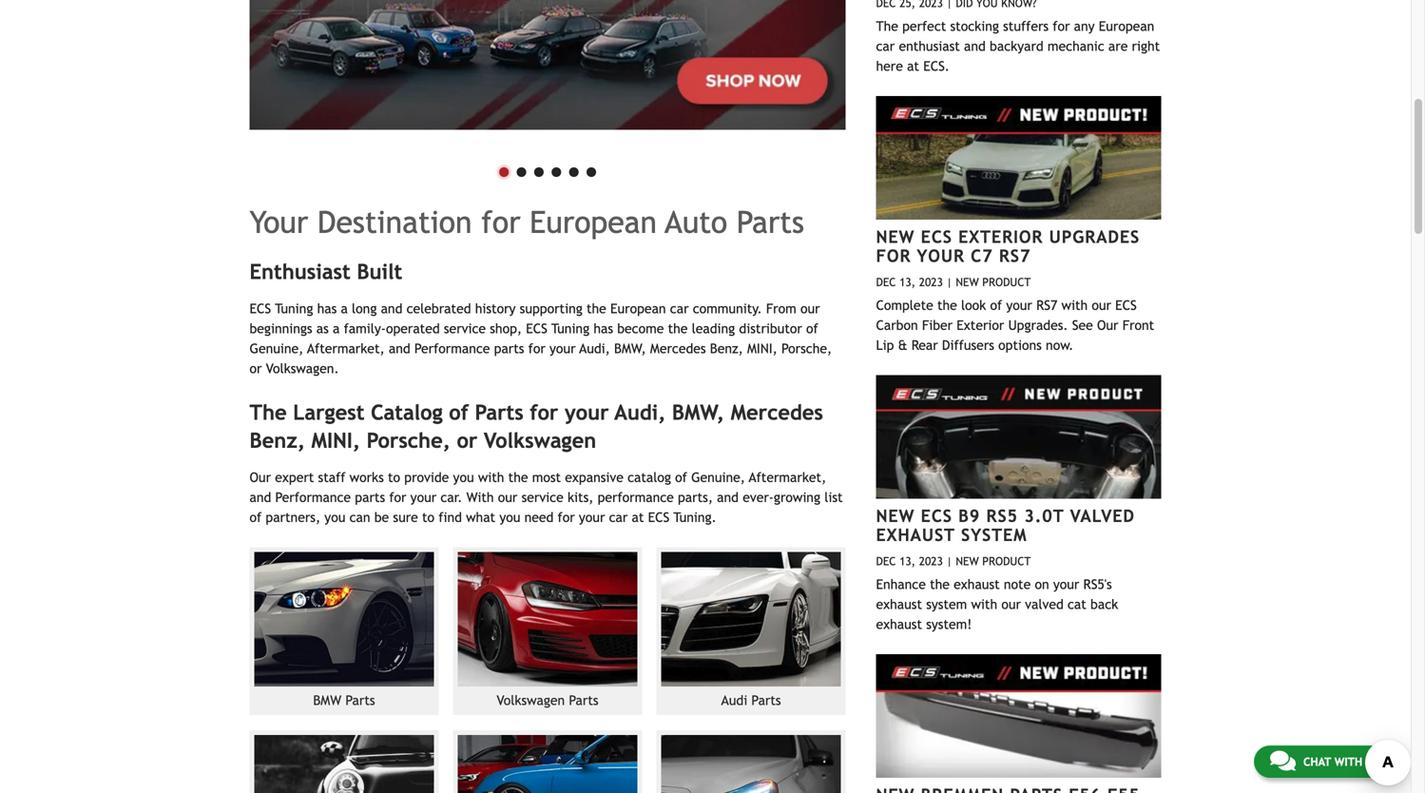 Task type: describe. For each thing, give the bounding box(es) containing it.
0 vertical spatial your
[[250, 204, 308, 240]]

generic - ecs holiday sale image
[[250, 0, 846, 130]]

2 • from the left
[[513, 150, 530, 189]]

1 vertical spatial to
[[422, 510, 435, 525]]

mercedes inside ecs tuning has a long and celebrated history supporting the european car community. from our beginnings as a family-operated service shop, ecs tuning has become the leading distributor of genuine, aftermarket, and performance parts for your audi, bmw, mercedes benz, mini, porsche, or volkswagen.
[[650, 341, 706, 356]]

chat
[[1304, 755, 1331, 768]]

exterior inside 'new ecs exterior upgrades for your c7 rs7'
[[959, 227, 1043, 247]]

the right supporting
[[587, 301, 607, 316]]

or inside the largest catalog of parts for your audi, bmw, mercedes benz, mini, porsche, or volkswagen
[[457, 428, 478, 453]]

car.
[[441, 490, 463, 505]]

for down • • • • • •
[[481, 204, 521, 240]]

expert
[[275, 470, 314, 485]]

for inside the perfect stocking stuffers for any european car enthusiast and backyard mechanic are right here at ecs.
[[1053, 18, 1070, 34]]

the largest catalog of parts for your audi, bmw, mercedes benz, mini, porsche, or volkswagen
[[250, 400, 823, 453]]

dec for new ecs b9 rs5 3.0t valved exhaust system
[[876, 554, 896, 567]]

car inside the perfect stocking stuffers for any european car enthusiast and backyard mechanic are right here at ecs.
[[876, 38, 895, 54]]

from
[[766, 301, 797, 316]]

operated
[[386, 321, 440, 336]]

become
[[617, 321, 664, 336]]

our inside dec 13, 2023 | new product enhance the exhaust note on your rs5's exhaust system with our valved cat back exhaust system!
[[1002, 596, 1021, 612]]

c7
[[971, 246, 993, 266]]

1 vertical spatial european
[[530, 204, 657, 240]]

parts inside the our expert staff works to provide you with the most expansive catalog of genuine, aftermarket, and performance parts for your car. with our service kits, performance parts, and ever-growing list of partners, you can be sure to find what you need for your car at ecs tuning.
[[355, 490, 385, 505]]

auto
[[665, 204, 728, 240]]

long
[[352, 301, 377, 316]]

provide
[[404, 470, 449, 485]]

partners,
[[266, 510, 321, 525]]

community.
[[693, 301, 762, 316]]

0 horizontal spatial has
[[317, 301, 337, 316]]

largest
[[293, 400, 365, 425]]

new ecs b9 rs5 3.0t valved exhaust system
[[876, 506, 1135, 545]]

front
[[1123, 317, 1155, 333]]

volkswagen parts link
[[453, 547, 642, 715]]

upgrades.
[[1009, 317, 1068, 333]]

1 vertical spatial exhaust
[[876, 596, 922, 612]]

for up sure
[[389, 490, 406, 505]]

find
[[439, 510, 462, 525]]

our expert staff works to provide you with the most expansive catalog of genuine, aftermarket, and performance parts for your car. with our service kits, performance parts, and ever-growing list of partners, you can be sure to find what you need for your car at ecs tuning.
[[250, 470, 843, 525]]

cat
[[1068, 596, 1087, 612]]

1 horizontal spatial tuning
[[551, 321, 590, 336]]

genuine, inside the our expert staff works to provide you with the most expansive catalog of genuine, aftermarket, and performance parts for your car. with our service kits, performance parts, and ever-growing list of partners, you can be sure to find what you need for your car at ecs tuning.
[[691, 470, 745, 485]]

&
[[898, 337, 908, 353]]

car inside the our expert staff works to provide you with the most expansive catalog of genuine, aftermarket, and performance parts for your car. with our service kits, performance parts, and ever-growing list of partners, you can be sure to find what you need for your car at ecs tuning.
[[609, 510, 628, 525]]

the perfect stocking stuffers for any european car enthusiast and backyard mechanic are right here at ecs.
[[876, 18, 1160, 73]]

parts,
[[678, 490, 713, 505]]

mechanic
[[1048, 38, 1105, 54]]

dec for new ecs exterior upgrades for your c7 rs7
[[876, 275, 896, 288]]

4 • from the left
[[548, 150, 565, 189]]

the for the largest catalog of parts for your audi, bmw, mercedes benz, mini, porsche, or volkswagen
[[250, 400, 287, 425]]

exhaust
[[876, 525, 956, 545]]

lip
[[876, 337, 894, 353]]

system
[[926, 596, 967, 612]]

valved
[[1070, 506, 1135, 526]]

ecs up beginnings on the top of page
[[250, 301, 271, 316]]

| for c7
[[947, 275, 953, 288]]

our inside dec 13, 2023 | new product complete the look of your rs7 with our ecs carbon fiber exterior upgrades. see our front lip & rear diffusers options now.
[[1092, 297, 1112, 313]]

comments image
[[1270, 749, 1296, 772]]

genuine, inside ecs tuning has a long and celebrated history supporting the european car community. from our beginnings as a family-operated service shop, ecs tuning has become the leading distributor of genuine, aftermarket, and performance parts for your audi, bmw, mercedes benz, mini, porsche, or volkswagen.
[[250, 341, 304, 356]]

at inside the perfect stocking stuffers for any european car enthusiast and backyard mechanic are right here at ecs.
[[907, 58, 920, 73]]

your down provide
[[410, 490, 437, 505]]

history
[[475, 301, 516, 316]]

for
[[876, 246, 911, 266]]

benz, inside the largest catalog of parts for your audi, bmw, mercedes benz, mini, porsche, or volkswagen
[[250, 428, 305, 453]]

carbon
[[876, 317, 918, 333]]

are
[[1109, 38, 1128, 54]]

new inside 'new ecs exterior upgrades for your c7 rs7'
[[876, 227, 915, 247]]

with inside dec 13, 2023 | new product complete the look of your rs7 with our ecs carbon fiber exterior upgrades. see our front lip & rear diffusers options now.
[[1062, 297, 1088, 313]]

here
[[876, 58, 903, 73]]

us
[[1366, 755, 1380, 768]]

of left partners,
[[250, 510, 262, 525]]

chat with us link
[[1254, 746, 1396, 778]]

back
[[1091, 596, 1119, 612]]

and inside the perfect stocking stuffers for any european car enthusiast and backyard mechanic are right here at ecs.
[[964, 38, 986, 54]]

chat with us
[[1304, 755, 1380, 768]]

new
[[876, 506, 915, 526]]

look
[[961, 297, 986, 313]]

supporting
[[520, 301, 583, 316]]

volkswagen inside the largest catalog of parts for your audi, bmw, mercedes benz, mini, porsche, or volkswagen
[[484, 428, 596, 453]]

bmw
[[313, 693, 342, 708]]

parts for audi parts
[[752, 693, 781, 708]]

stuffers
[[1003, 18, 1049, 34]]

our inside ecs tuning has a long and celebrated history supporting the european car community. from our beginnings as a family-operated service shop, ecs tuning has become the leading distributor of genuine, aftermarket, and performance parts for your audi, bmw, mercedes benz, mini, porsche, or volkswagen.
[[801, 301, 820, 316]]

your down kits,
[[579, 510, 605, 525]]

ecs inside the our expert staff works to provide you with the most expansive catalog of genuine, aftermarket, and performance parts for your car. with our service kits, performance parts, and ever-growing list of partners, you can be sure to find what you need for your car at ecs tuning.
[[648, 510, 670, 525]]

distributor
[[739, 321, 802, 336]]

new for new
[[956, 554, 979, 567]]

bmw, inside ecs tuning has a long and celebrated history supporting the european car community. from our beginnings as a family-operated service shop, ecs tuning has become the leading distributor of genuine, aftermarket, and performance parts for your audi, bmw, mercedes benz, mini, porsche, or volkswagen.
[[614, 341, 646, 356]]

right
[[1132, 38, 1160, 54]]

diffusers
[[942, 337, 995, 353]]

new ecs exterior upgrades for your c7 rs7
[[876, 227, 1140, 266]]

for inside the largest catalog of parts for your audi, bmw, mercedes benz, mini, porsche, or volkswagen
[[530, 400, 558, 425]]

1 horizontal spatial a
[[341, 301, 348, 316]]

and down operated
[[389, 341, 410, 356]]

parts inside ecs tuning has a long and celebrated history supporting the european car community. from our beginnings as a family-operated service shop, ecs tuning has become the leading distributor of genuine, aftermarket, and performance parts for your audi, bmw, mercedes benz, mini, porsche, or volkswagen.
[[494, 341, 524, 356]]

dec 13, 2023 | new product complete the look of your rs7 with our ecs carbon fiber exterior upgrades. see our front lip & rear diffusers options now.
[[876, 275, 1155, 353]]

new ecs b9 rs5 3.0t valved exhaust system image
[[876, 375, 1162, 499]]

our inside the our expert staff works to provide you with the most expansive catalog of genuine, aftermarket, and performance parts for your car. with our service kits, performance parts, and ever-growing list of partners, you can be sure to find what you need for your car at ecs tuning.
[[498, 490, 518, 505]]

• • • • • •
[[495, 150, 600, 189]]

mercedes inside the largest catalog of parts for your audi, bmw, mercedes benz, mini, porsche, or volkswagen
[[731, 400, 823, 425]]

parts inside the largest catalog of parts for your audi, bmw, mercedes benz, mini, porsche, or volkswagen
[[475, 400, 524, 425]]

stocking
[[950, 18, 999, 34]]

beginnings
[[250, 321, 312, 336]]

0 vertical spatial tuning
[[275, 301, 313, 316]]

new for new
[[956, 275, 979, 288]]

1 horizontal spatial you
[[453, 470, 474, 485]]

audi
[[721, 693, 748, 708]]

1 • from the left
[[495, 150, 513, 189]]

13, for new ecs exterior upgrades for your c7 rs7
[[900, 275, 916, 288]]

shop,
[[490, 321, 522, 336]]

b9
[[959, 506, 981, 526]]

product for rs7
[[983, 275, 1031, 288]]

works
[[350, 470, 384, 485]]

new ecs exterior upgrades for your c7 rs7 link
[[876, 227, 1140, 266]]

perfect
[[903, 18, 946, 34]]

rs5's
[[1084, 577, 1112, 592]]

parts for volkswagen parts
[[569, 693, 599, 708]]

new ecs b9 rs5 3.0t valved exhaust system link
[[876, 506, 1135, 545]]

enthusiast
[[899, 38, 960, 54]]

2023 for exhaust
[[919, 554, 943, 567]]

enthusiast
[[250, 260, 351, 284]]

ever-
[[743, 490, 774, 505]]

car inside ecs tuning has a long and celebrated history supporting the european car community. from our beginnings as a family-operated service shop, ecs tuning has become the leading distributor of genuine, aftermarket, and performance parts for your audi, bmw, mercedes benz, mini, porsche, or volkswagen.
[[670, 301, 689, 316]]

family-
[[344, 321, 386, 336]]

the inside dec 13, 2023 | new product enhance the exhaust note on your rs5's exhaust system with our valved cat back exhaust system!
[[930, 577, 950, 592]]

bmw, inside the largest catalog of parts for your audi, bmw, mercedes benz, mini, porsche, or volkswagen
[[672, 400, 725, 425]]

of inside dec 13, 2023 | new product complete the look of your rs7 with our ecs carbon fiber exterior upgrades. see our front lip & rear diffusers options now.
[[990, 297, 1002, 313]]

as
[[316, 321, 329, 336]]

see
[[1072, 317, 1093, 333]]

dec 13, 2023 | new product enhance the exhaust note on your rs5's exhaust system with our valved cat back exhaust system!
[[876, 554, 1119, 632]]

service inside ecs tuning has a long and celebrated history supporting the european car community. from our beginnings as a family-operated service shop, ecs tuning has become the leading distributor of genuine, aftermarket, and performance parts for your audi, bmw, mercedes benz, mini, porsche, or volkswagen.
[[444, 321, 486, 336]]

list
[[825, 490, 843, 505]]

ecs inside dec 13, 2023 | new product complete the look of your rs7 with our ecs carbon fiber exterior upgrades. see our front lip & rear diffusers options now.
[[1116, 297, 1137, 313]]

performance inside ecs tuning has a long and celebrated history supporting the european car community. from our beginnings as a family-operated service shop, ecs tuning has become the leading distributor of genuine, aftermarket, and performance parts for your audi, bmw, mercedes benz, mini, porsche, or volkswagen.
[[414, 341, 490, 356]]

be
[[374, 510, 389, 525]]

system!
[[926, 616, 972, 632]]

performance inside the our expert staff works to provide you with the most expansive catalog of genuine, aftermarket, and performance parts for your car. with our service kits, performance parts, and ever-growing list of partners, you can be sure to find what you need for your car at ecs tuning.
[[275, 490, 351, 505]]

of inside ecs tuning has a long and celebrated history supporting the european car community. from our beginnings as a family-operated service shop, ecs tuning has become the leading distributor of genuine, aftermarket, and performance parts for your audi, bmw, mercedes benz, mini, porsche, or volkswagen.
[[806, 321, 819, 336]]

audi parts
[[721, 693, 781, 708]]

of inside the largest catalog of parts for your audi, bmw, mercedes benz, mini, porsche, or volkswagen
[[449, 400, 469, 425]]

| for exhaust
[[947, 554, 953, 567]]

complete
[[876, 297, 934, 313]]

rear
[[912, 337, 938, 353]]



Task type: locate. For each thing, give the bounding box(es) containing it.
ecs inside 'new ecs exterior upgrades for your c7 rs7'
[[921, 227, 953, 247]]

0 vertical spatial bmw,
[[614, 341, 646, 356]]

now.
[[1046, 337, 1074, 353]]

0 vertical spatial exterior
[[959, 227, 1043, 247]]

0 horizontal spatial you
[[325, 510, 346, 525]]

ecs inside new ecs b9 rs5 3.0t valved exhaust system
[[921, 506, 953, 526]]

1 vertical spatial your
[[917, 246, 965, 266]]

a right as
[[333, 321, 340, 336]]

2 vertical spatial car
[[609, 510, 628, 525]]

and down stocking
[[964, 38, 986, 54]]

any
[[1074, 18, 1095, 34]]

0 vertical spatial at
[[907, 58, 920, 73]]

ecs right for
[[921, 227, 953, 247]]

aftermarket, inside ecs tuning has a long and celebrated history supporting the european car community. from our beginnings as a family-operated service shop, ecs tuning has become the leading distributor of genuine, aftermarket, and performance parts for your audi, bmw, mercedes benz, mini, porsche, or volkswagen.
[[307, 341, 385, 356]]

most
[[532, 470, 561, 485]]

your inside ecs tuning has a long and celebrated history supporting the european car community. from our beginnings as a family-operated service shop, ecs tuning has become the leading distributor of genuine, aftermarket, and performance parts for your audi, bmw, mercedes benz, mini, porsche, or volkswagen.
[[550, 341, 576, 356]]

our inside the our expert staff works to provide you with the most expansive catalog of genuine, aftermarket, and performance parts for your car. with our service kits, performance parts, and ever-growing list of partners, you can be sure to find what you need for your car at ecs tuning.
[[250, 470, 271, 485]]

bmw, up parts,
[[672, 400, 725, 425]]

at
[[907, 58, 920, 73], [632, 510, 644, 525]]

at inside the our expert staff works to provide you with the most expansive catalog of genuine, aftermarket, and performance parts for your car. with our service kits, performance parts, and ever-growing list of partners, you can be sure to find what you need for your car at ecs tuning.
[[632, 510, 644, 525]]

volkswagen.
[[266, 361, 339, 376]]

the left leading at top
[[668, 321, 688, 336]]

with
[[467, 490, 494, 505]]

mini,
[[747, 341, 778, 356], [311, 428, 360, 453]]

for left any
[[1053, 18, 1070, 34]]

1 horizontal spatial the
[[876, 18, 899, 34]]

volkswagen parts
[[497, 693, 599, 708]]

0 vertical spatial parts
[[494, 341, 524, 356]]

ecs down performance
[[648, 510, 670, 525]]

rs7
[[999, 246, 1031, 266], [1037, 297, 1058, 313]]

of right look at the top right of the page
[[990, 297, 1002, 313]]

need
[[525, 510, 554, 525]]

0 vertical spatial volkswagen
[[484, 428, 596, 453]]

ecs up front
[[1116, 297, 1137, 313]]

for up "most"
[[530, 400, 558, 425]]

0 vertical spatial exhaust
[[954, 577, 1000, 592]]

our up see
[[1092, 297, 1112, 313]]

1 vertical spatial benz,
[[250, 428, 305, 453]]

0 horizontal spatial or
[[250, 361, 262, 376]]

has
[[317, 301, 337, 316], [594, 321, 613, 336]]

porsche, inside ecs tuning has a long and celebrated history supporting the european car community. from our beginnings as a family-operated service shop, ecs tuning has become the leading distributor of genuine, aftermarket, and performance parts for your audi, bmw, mercedes benz, mini, porsche, or volkswagen.
[[782, 341, 832, 356]]

1 vertical spatial 13,
[[900, 554, 916, 567]]

of right distributor
[[806, 321, 819, 336]]

2 13, from the top
[[900, 554, 916, 567]]

0 horizontal spatial your
[[250, 204, 308, 240]]

at left the ecs.
[[907, 58, 920, 73]]

genuine, up parts,
[[691, 470, 745, 485]]

your up cat
[[1053, 577, 1080, 592]]

enhance
[[876, 577, 926, 592]]

0 horizontal spatial the
[[250, 400, 287, 425]]

the down volkswagen.
[[250, 400, 287, 425]]

mini, inside the largest catalog of parts for your audi, bmw, mercedes benz, mini, porsche, or volkswagen
[[311, 428, 360, 453]]

product inside dec 13, 2023 | new product enhance the exhaust note on your rs5's exhaust system with our valved cat back exhaust system!
[[983, 554, 1031, 567]]

catalog
[[628, 470, 671, 485]]

0 horizontal spatial bmw,
[[614, 341, 646, 356]]

your up "enthusiast"
[[250, 204, 308, 240]]

ecs left b9
[[921, 506, 953, 526]]

product up note
[[983, 554, 1031, 567]]

0 vertical spatial service
[[444, 321, 486, 336]]

1 dec from the top
[[876, 275, 896, 288]]

new down system
[[956, 554, 979, 567]]

1 vertical spatial the
[[250, 400, 287, 425]]

staff
[[318, 470, 346, 485]]

1 vertical spatial genuine,
[[691, 470, 745, 485]]

destination
[[317, 204, 472, 240]]

for
[[1053, 18, 1070, 34], [481, 204, 521, 240], [528, 341, 546, 356], [530, 400, 558, 425], [389, 490, 406, 505], [558, 510, 575, 525]]

1 horizontal spatial to
[[422, 510, 435, 525]]

our down note
[[1002, 596, 1021, 612]]

0 horizontal spatial mercedes
[[650, 341, 706, 356]]

new up complete
[[876, 227, 915, 247]]

of right catalog
[[449, 400, 469, 425]]

your up the expansive
[[565, 400, 609, 425]]

1 product from the top
[[983, 275, 1031, 288]]

0 horizontal spatial benz,
[[250, 428, 305, 453]]

1 vertical spatial new
[[956, 275, 979, 288]]

0 horizontal spatial a
[[333, 321, 340, 336]]

6 • from the left
[[583, 150, 600, 189]]

your down supporting
[[550, 341, 576, 356]]

exhaust
[[954, 577, 1000, 592], [876, 596, 922, 612], [876, 616, 922, 632]]

parts
[[737, 204, 804, 240], [475, 400, 524, 425], [346, 693, 375, 708], [569, 693, 599, 708], [752, 693, 781, 708]]

1 vertical spatial our
[[250, 470, 271, 485]]

the inside the largest catalog of parts for your audi, bmw, mercedes benz, mini, porsche, or volkswagen
[[250, 400, 287, 425]]

1 vertical spatial product
[[983, 554, 1031, 567]]

to right 'works'
[[388, 470, 400, 485]]

and left ever-
[[717, 490, 739, 505]]

rs7 right c7
[[999, 246, 1031, 266]]

the left "most"
[[508, 470, 528, 485]]

1 | from the top
[[947, 275, 953, 288]]

1 vertical spatial |
[[947, 554, 953, 567]]

ecs tuning has a long and celebrated history supporting the european car community. from our beginnings as a family-operated service shop, ecs tuning has become the leading distributor of genuine, aftermarket, and performance parts for your audi, bmw, mercedes benz, mini, porsche, or volkswagen.
[[250, 301, 832, 376]]

1 vertical spatial dec
[[876, 554, 896, 567]]

our right see
[[1097, 317, 1119, 333]]

audi parts link
[[657, 547, 846, 715]]

product inside dec 13, 2023 | new product complete the look of your rs7 with our ecs carbon fiber exterior upgrades. see our front lip & rear diffusers options now.
[[983, 275, 1031, 288]]

leading
[[692, 321, 735, 336]]

the
[[938, 297, 957, 313], [587, 301, 607, 316], [668, 321, 688, 336], [508, 470, 528, 485], [930, 577, 950, 592]]

benz, inside ecs tuning has a long and celebrated history supporting the european car community. from our beginnings as a family-operated service shop, ecs tuning has become the leading distributor of genuine, aftermarket, and performance parts for your audi, bmw, mercedes benz, mini, porsche, or volkswagen.
[[710, 341, 743, 356]]

2 vertical spatial new
[[956, 554, 979, 567]]

with right the system on the bottom
[[971, 596, 998, 612]]

2023 inside dec 13, 2023 | new product complete the look of your rs7 with our ecs carbon fiber exterior upgrades. see our front lip & rear diffusers options now.
[[919, 275, 943, 288]]

0 horizontal spatial to
[[388, 470, 400, 485]]

1 vertical spatial a
[[333, 321, 340, 336]]

0 vertical spatial genuine,
[[250, 341, 304, 356]]

service up need
[[522, 490, 564, 505]]

1 vertical spatial porsche,
[[367, 428, 451, 453]]

13, inside dec 13, 2023 | new product enhance the exhaust note on your rs5's exhaust system with our valved cat back exhaust system!
[[900, 554, 916, 567]]

valved
[[1025, 596, 1064, 612]]

2 vertical spatial exhaust
[[876, 616, 922, 632]]

audi, inside ecs tuning has a long and celebrated history supporting the european car community. from our beginnings as a family-operated service shop, ecs tuning has become the leading distributor of genuine, aftermarket, and performance parts for your audi, bmw, mercedes benz, mini, porsche, or volkswagen.
[[579, 341, 610, 356]]

the inside the our expert staff works to provide you with the most expansive catalog of genuine, aftermarket, and performance parts for your car. with our service kits, performance parts, and ever-growing list of partners, you can be sure to find what you need for your car at ecs tuning.
[[508, 470, 528, 485]]

your left c7
[[917, 246, 965, 266]]

dec up enhance
[[876, 554, 896, 567]]

0 vertical spatial european
[[1099, 18, 1155, 34]]

rs7 inside 'new ecs exterior upgrades for your c7 rs7'
[[999, 246, 1031, 266]]

parts for bmw parts
[[346, 693, 375, 708]]

•
[[495, 150, 513, 189], [513, 150, 530, 189], [530, 150, 548, 189], [548, 150, 565, 189], [565, 150, 583, 189], [583, 150, 600, 189]]

1 vertical spatial volkswagen
[[497, 693, 565, 708]]

mercedes down distributor
[[731, 400, 823, 425]]

has up as
[[317, 301, 337, 316]]

service
[[444, 321, 486, 336], [522, 490, 564, 505]]

a left the long
[[341, 301, 348, 316]]

bmw, down the become
[[614, 341, 646, 356]]

1 horizontal spatial porsche,
[[782, 341, 832, 356]]

your up the 'upgrades.'
[[1006, 297, 1033, 313]]

product
[[983, 275, 1031, 288], [983, 554, 1031, 567]]

european inside the perfect stocking stuffers for any european car enthusiast and backyard mechanic are right here at ecs.
[[1099, 18, 1155, 34]]

0 vertical spatial to
[[388, 470, 400, 485]]

0 horizontal spatial parts
[[355, 490, 385, 505]]

1 vertical spatial at
[[632, 510, 644, 525]]

aftermarket, down 'family-'
[[307, 341, 385, 356]]

0 vertical spatial dec
[[876, 275, 896, 288]]

volkswagen
[[484, 428, 596, 453], [497, 693, 565, 708]]

1 horizontal spatial or
[[457, 428, 478, 453]]

european
[[1099, 18, 1155, 34], [530, 204, 657, 240], [611, 301, 666, 316]]

benz, up "expert"
[[250, 428, 305, 453]]

service down celebrated
[[444, 321, 486, 336]]

1 vertical spatial has
[[594, 321, 613, 336]]

exterior down look at the top right of the page
[[957, 317, 1005, 333]]

1 horizontal spatial service
[[522, 490, 564, 505]]

0 horizontal spatial rs7
[[999, 246, 1031, 266]]

you left can
[[325, 510, 346, 525]]

your
[[250, 204, 308, 240], [917, 246, 965, 266]]

european up the become
[[611, 301, 666, 316]]

your inside 'new ecs exterior upgrades for your c7 rs7'
[[917, 246, 965, 266]]

car down performance
[[609, 510, 628, 525]]

our left "expert"
[[250, 470, 271, 485]]

13, for new ecs b9 rs5 3.0t valved exhaust system
[[900, 554, 916, 567]]

0 vertical spatial has
[[317, 301, 337, 316]]

your inside dec 13, 2023 | new product complete the look of your rs7 with our ecs carbon fiber exterior upgrades. see our front lip & rear diffusers options now.
[[1006, 297, 1033, 313]]

1 horizontal spatial our
[[1097, 317, 1119, 333]]

with left the us
[[1335, 755, 1363, 768]]

can
[[350, 510, 370, 525]]

performance down celebrated
[[414, 341, 490, 356]]

the up fiber
[[938, 297, 957, 313]]

1 vertical spatial performance
[[275, 490, 351, 505]]

to left "find"
[[422, 510, 435, 525]]

for inside ecs tuning has a long and celebrated history supporting the european car community. from our beginnings as a family-operated service shop, ecs tuning has become the leading distributor of genuine, aftermarket, and performance parts for your audi, bmw, mercedes benz, mini, porsche, or volkswagen.
[[528, 341, 546, 356]]

new inside dec 13, 2023 | new product complete the look of your rs7 with our ecs carbon fiber exterior upgrades. see our front lip & rear diffusers options now.
[[956, 275, 979, 288]]

0 horizontal spatial porsche,
[[367, 428, 451, 453]]

of
[[990, 297, 1002, 313], [806, 321, 819, 336], [449, 400, 469, 425], [675, 470, 687, 485], [250, 510, 262, 525]]

1 horizontal spatial rs7
[[1037, 297, 1058, 313]]

european inside ecs tuning has a long and celebrated history supporting the european car community. from our beginnings as a family-operated service shop, ecs tuning has become the leading distributor of genuine, aftermarket, and performance parts for your audi, bmw, mercedes benz, mini, porsche, or volkswagen.
[[611, 301, 666, 316]]

your inside dec 13, 2023 | new product enhance the exhaust note on your rs5's exhaust system with our valved cat back exhaust system!
[[1053, 577, 1080, 592]]

to
[[388, 470, 400, 485], [422, 510, 435, 525]]

0 horizontal spatial aftermarket,
[[307, 341, 385, 356]]

2 | from the top
[[947, 554, 953, 567]]

0 vertical spatial car
[[876, 38, 895, 54]]

porsche, inside the largest catalog of parts for your audi, bmw, mercedes benz, mini, porsche, or volkswagen
[[367, 428, 451, 453]]

european up the are
[[1099, 18, 1155, 34]]

1 vertical spatial tuning
[[551, 321, 590, 336]]

| down exhaust
[[947, 554, 953, 567]]

1 horizontal spatial has
[[594, 321, 613, 336]]

car up "here"
[[876, 38, 895, 54]]

note
[[1004, 577, 1031, 592]]

and
[[964, 38, 986, 54], [381, 301, 403, 316], [389, 341, 410, 356], [250, 490, 271, 505], [717, 490, 739, 505]]

the
[[876, 18, 899, 34], [250, 400, 287, 425]]

0 vertical spatial benz,
[[710, 341, 743, 356]]

0 horizontal spatial tuning
[[275, 301, 313, 316]]

1 vertical spatial audi,
[[615, 400, 666, 425]]

tuning
[[275, 301, 313, 316], [551, 321, 590, 336]]

fiber
[[922, 317, 953, 333]]

| inside dec 13, 2023 | new product enhance the exhaust note on your rs5's exhaust system with our valved cat back exhaust system!
[[947, 554, 953, 567]]

aftermarket, up growing on the bottom right of the page
[[749, 470, 827, 485]]

service inside the our expert staff works to provide you with the most expansive catalog of genuine, aftermarket, and performance parts for your car. with our service kits, performance parts, and ever-growing list of partners, you can be sure to find what you need for your car at ecs tuning.
[[522, 490, 564, 505]]

with up see
[[1062, 297, 1088, 313]]

| up fiber
[[947, 275, 953, 288]]

2 horizontal spatial you
[[500, 510, 521, 525]]

and right the long
[[381, 301, 403, 316]]

0 horizontal spatial mini,
[[311, 428, 360, 453]]

exterior up look at the top right of the page
[[959, 227, 1043, 247]]

aftermarket, inside the our expert staff works to provide you with the most expansive catalog of genuine, aftermarket, and performance parts for your car. with our service kits, performance parts, and ever-growing list of partners, you can be sure to find what you need for your car at ecs tuning.
[[749, 470, 827, 485]]

performance
[[414, 341, 490, 356], [275, 490, 351, 505]]

bmw,
[[614, 341, 646, 356], [672, 400, 725, 425]]

5 • from the left
[[565, 150, 583, 189]]

parts down 'works'
[[355, 490, 385, 505]]

tuning down supporting
[[551, 321, 590, 336]]

0 horizontal spatial car
[[609, 510, 628, 525]]

exterior
[[959, 227, 1043, 247], [957, 317, 1005, 333]]

has left the become
[[594, 321, 613, 336]]

you up car.
[[453, 470, 474, 485]]

mini, down 'largest'
[[311, 428, 360, 453]]

catalog
[[371, 400, 443, 425]]

porsche, down distributor
[[782, 341, 832, 356]]

mercedes down leading at top
[[650, 341, 706, 356]]

backyard
[[990, 38, 1044, 54]]

or up with
[[457, 428, 478, 453]]

with inside dec 13, 2023 | new product enhance the exhaust note on your rs5's exhaust system with our valved cat back exhaust system!
[[971, 596, 998, 612]]

audi, down supporting
[[579, 341, 610, 356]]

0 vertical spatial the
[[876, 18, 899, 34]]

bmw parts
[[313, 693, 375, 708]]

performance
[[598, 490, 674, 505]]

the inside the perfect stocking stuffers for any european car enthusiast and backyard mechanic are right here at ecs.
[[876, 18, 899, 34]]

2023 down exhaust
[[919, 554, 943, 567]]

product for system
[[983, 554, 1031, 567]]

audi, inside the largest catalog of parts for your audi, bmw, mercedes benz, mini, porsche, or volkswagen
[[615, 400, 666, 425]]

mini, inside ecs tuning has a long and celebrated history supporting the european car community. from our beginnings as a family-operated service shop, ecs tuning has become the leading distributor of genuine, aftermarket, and performance parts for your audi, bmw, mercedes benz, mini, porsche, or volkswagen.
[[747, 341, 778, 356]]

0 vertical spatial |
[[947, 275, 953, 288]]

our right with
[[498, 490, 518, 505]]

0 vertical spatial a
[[341, 301, 348, 316]]

the for the perfect stocking stuffers for any european car enthusiast and backyard mechanic are right here at ecs.
[[876, 18, 899, 34]]

0 vertical spatial mercedes
[[650, 341, 706, 356]]

13, inside dec 13, 2023 | new product complete the look of your rs7 with our ecs carbon fiber exterior upgrades. see our front lip & rear diffusers options now.
[[900, 275, 916, 288]]

0 vertical spatial product
[[983, 275, 1031, 288]]

our right from
[[801, 301, 820, 316]]

european down • • • • • •
[[530, 204, 657, 240]]

1 vertical spatial car
[[670, 301, 689, 316]]

porsche, down catalog
[[367, 428, 451, 453]]

1 vertical spatial aftermarket,
[[749, 470, 827, 485]]

the inside dec 13, 2023 | new product complete the look of your rs7 with our ecs carbon fiber exterior upgrades. see our front lip & rear diffusers options now.
[[938, 297, 957, 313]]

1 horizontal spatial your
[[917, 246, 965, 266]]

kits,
[[568, 490, 594, 505]]

1 vertical spatial bmw,
[[672, 400, 725, 425]]

performance down "expert"
[[275, 490, 351, 505]]

new ecs exterior upgrades for your c7 rs7 image
[[876, 96, 1162, 219]]

1 vertical spatial mini,
[[311, 428, 360, 453]]

dec inside dec 13, 2023 | new product complete the look of your rs7 with our ecs carbon fiber exterior upgrades. see our front lip & rear diffusers options now.
[[876, 275, 896, 288]]

0 horizontal spatial our
[[250, 470, 271, 485]]

1 13, from the top
[[900, 275, 916, 288]]

your inside the largest catalog of parts for your audi, bmw, mercedes benz, mini, porsche, or volkswagen
[[565, 400, 609, 425]]

rs7 inside dec 13, 2023 | new product complete the look of your rs7 with our ecs carbon fiber exterior upgrades. see our front lip & rear diffusers options now.
[[1037, 297, 1058, 313]]

what
[[466, 510, 496, 525]]

with inside the our expert staff works to provide you with the most expansive catalog of genuine, aftermarket, and performance parts for your car. with our service kits, performance parts, and ever-growing list of partners, you can be sure to find what you need for your car at ecs tuning.
[[478, 470, 504, 485]]

0 vertical spatial our
[[1097, 317, 1119, 333]]

bmw parts link
[[250, 547, 439, 715]]

1 vertical spatial service
[[522, 490, 564, 505]]

and up partners,
[[250, 490, 271, 505]]

1 horizontal spatial bmw,
[[672, 400, 725, 425]]

13,
[[900, 275, 916, 288], [900, 554, 916, 567]]

celebrated
[[407, 301, 471, 316]]

13, up enhance
[[900, 554, 916, 567]]

1 horizontal spatial parts
[[494, 341, 524, 356]]

0 vertical spatial or
[[250, 361, 262, 376]]

benz, down leading at top
[[710, 341, 743, 356]]

of up parts,
[[675, 470, 687, 485]]

sure
[[393, 510, 418, 525]]

2 horizontal spatial car
[[876, 38, 895, 54]]

0 vertical spatial new
[[876, 227, 915, 247]]

tuning up beginnings on the top of page
[[275, 301, 313, 316]]

rs5
[[987, 506, 1018, 526]]

new inside dec 13, 2023 | new product enhance the exhaust note on your rs5's exhaust system with our valved cat back exhaust system!
[[956, 554, 979, 567]]

or inside ecs tuning has a long and celebrated history supporting the european car community. from our beginnings as a family-operated service shop, ecs tuning has become the leading distributor of genuine, aftermarket, and performance parts for your audi, bmw, mercedes benz, mini, porsche, or volkswagen.
[[250, 361, 262, 376]]

exterior inside dec 13, 2023 | new product complete the look of your rs7 with our ecs carbon fiber exterior upgrades. see our front lip & rear diffusers options now.
[[957, 317, 1005, 333]]

at down performance
[[632, 510, 644, 525]]

2 dec from the top
[[876, 554, 896, 567]]

3 • from the left
[[530, 150, 548, 189]]

1 vertical spatial or
[[457, 428, 478, 453]]

ecs.
[[924, 58, 950, 73]]

1 horizontal spatial audi,
[[615, 400, 666, 425]]

upgrades
[[1049, 227, 1140, 247]]

1 horizontal spatial at
[[907, 58, 920, 73]]

the left perfect
[[876, 18, 899, 34]]

| inside dec 13, 2023 | new product complete the look of your rs7 with our ecs carbon fiber exterior upgrades. see our front lip & rear diffusers options now.
[[947, 275, 953, 288]]

1 vertical spatial mercedes
[[731, 400, 823, 425]]

0 vertical spatial 2023
[[919, 275, 943, 288]]

2023 up complete
[[919, 275, 943, 288]]

1 vertical spatial rs7
[[1037, 297, 1058, 313]]

2 vertical spatial european
[[611, 301, 666, 316]]

0 horizontal spatial at
[[632, 510, 644, 525]]

dec inside dec 13, 2023 | new product enhance the exhaust note on your rs5's exhaust system with our valved cat back exhaust system!
[[876, 554, 896, 567]]

mini, down distributor
[[747, 341, 778, 356]]

3.0t
[[1024, 506, 1065, 526]]

built
[[357, 260, 402, 284]]

dec down for
[[876, 275, 896, 288]]

with up with
[[478, 470, 504, 485]]

13, up complete
[[900, 275, 916, 288]]

for down kits,
[[558, 510, 575, 525]]

your destination for european auto parts
[[250, 204, 804, 240]]

2 2023 from the top
[[919, 554, 943, 567]]

our inside dec 13, 2023 | new product complete the look of your rs7 with our ecs carbon fiber exterior upgrades. see our front lip & rear diffusers options now.
[[1097, 317, 1119, 333]]

rs7 up the 'upgrades.'
[[1037, 297, 1058, 313]]

0 vertical spatial rs7
[[999, 246, 1031, 266]]

expansive
[[565, 470, 624, 485]]

new
[[876, 227, 915, 247], [956, 275, 979, 288], [956, 554, 979, 567]]

product down 'new ecs exterior upgrades for your c7 rs7' at top
[[983, 275, 1031, 288]]

2023 for c7
[[919, 275, 943, 288]]

1 horizontal spatial mercedes
[[731, 400, 823, 425]]

1 2023 from the top
[[919, 275, 943, 288]]

you left need
[[500, 510, 521, 525]]

1 horizontal spatial car
[[670, 301, 689, 316]]

benz,
[[710, 341, 743, 356], [250, 428, 305, 453]]

2023
[[919, 275, 943, 288], [919, 554, 943, 567]]

2023 inside dec 13, 2023 | new product enhance the exhaust note on your rs5's exhaust system with our valved cat back exhaust system!
[[919, 554, 943, 567]]

enthusiast built
[[250, 260, 402, 284]]

2 product from the top
[[983, 554, 1031, 567]]

ecs down supporting
[[526, 321, 548, 336]]

0 vertical spatial aftermarket,
[[307, 341, 385, 356]]

new up look at the top right of the page
[[956, 275, 979, 288]]

new bremmen parts f56 f55 f57  front bumper cover! pdc image
[[876, 654, 1162, 778]]

0 horizontal spatial service
[[444, 321, 486, 336]]

genuine, down beginnings on the top of page
[[250, 341, 304, 356]]

1 horizontal spatial performance
[[414, 341, 490, 356]]

options
[[999, 337, 1042, 353]]



Task type: vqa. For each thing, say whether or not it's contained in the screenshot.
'13,' in the Dec 13, 2023 | New Product Complete the look of your RS7 with our ECS Carbon Fiber Exterior Upgrades. See Our Front Lip & Rear Diffusers options now.
yes



